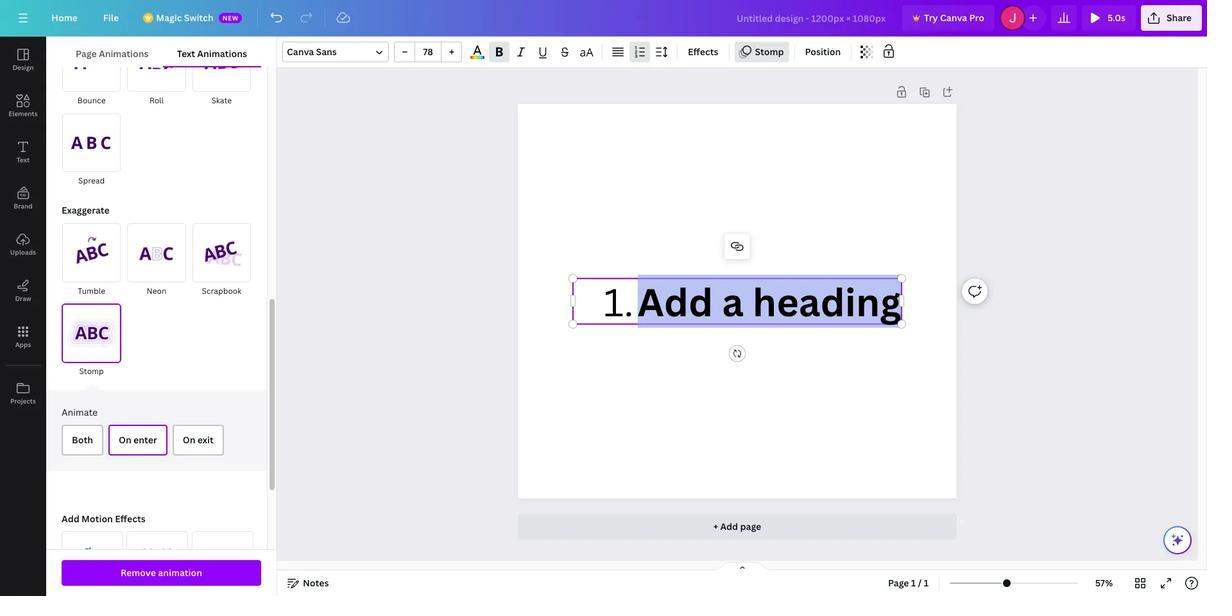 Task type: vqa. For each thing, say whether or not it's contained in the screenshot.
Add in the text box
yes



Task type: locate. For each thing, give the bounding box(es) containing it.
+ add page button
[[518, 514, 957, 540]]

2 animations from the left
[[197, 48, 247, 60]]

position button
[[800, 42, 846, 62]]

text
[[177, 48, 195, 60], [17, 155, 30, 164]]

projects
[[10, 397, 36, 406]]

draw button
[[0, 268, 46, 314]]

spread
[[78, 175, 105, 186]]

stomp
[[755, 46, 784, 58], [79, 366, 104, 377]]

page inside button
[[76, 48, 97, 60]]

add inside text field
[[638, 276, 714, 327]]

text animations button
[[163, 42, 261, 66]]

0 vertical spatial effects
[[688, 46, 719, 58]]

animations
[[99, 48, 149, 60], [197, 48, 247, 60]]

neon
[[147, 285, 167, 296]]

0 horizontal spatial add
[[62, 513, 79, 525]]

canva inside button
[[940, 12, 968, 24]]

heading
[[753, 276, 902, 327]]

position
[[805, 46, 841, 58]]

side panel tab list
[[0, 37, 46, 417]]

stomp inside button
[[79, 366, 104, 377]]

elements button
[[0, 83, 46, 129]]

effects
[[688, 46, 719, 58], [115, 513, 146, 525]]

remove animation
[[121, 567, 202, 579]]

animations down "file" "popup button"
[[99, 48, 149, 60]]

1 vertical spatial text
[[17, 155, 30, 164]]

1 horizontal spatial on
[[183, 434, 195, 446]]

add left 'motion'
[[62, 513, 79, 525]]

both button
[[62, 425, 103, 456]]

on left enter
[[119, 434, 131, 446]]

both
[[72, 434, 93, 446]]

canva left sans
[[287, 46, 314, 58]]

1 right /
[[924, 577, 929, 589]]

canva right try
[[940, 12, 968, 24]]

1 horizontal spatial canva
[[940, 12, 968, 24]]

tumble image
[[62, 224, 121, 282]]

effects button
[[683, 42, 724, 62]]

show pages image
[[712, 562, 773, 572]]

pulse image
[[192, 532, 253, 593]]

1 horizontal spatial add
[[638, 276, 714, 327]]

stomp left position
[[755, 46, 784, 58]]

on for on exit
[[183, 434, 195, 446]]

1 horizontal spatial stomp
[[755, 46, 784, 58]]

share
[[1167, 12, 1192, 24]]

1 horizontal spatial 1
[[924, 577, 929, 589]]

canva
[[940, 12, 968, 24], [287, 46, 314, 58]]

0 vertical spatial text
[[177, 48, 195, 60]]

add right +
[[721, 521, 738, 533]]

2 horizontal spatial add
[[721, 521, 738, 533]]

apps button
[[0, 314, 46, 360]]

0 vertical spatial stomp
[[755, 46, 784, 58]]

1 on from the left
[[119, 434, 131, 446]]

add motion effects
[[62, 513, 146, 525]]

1 horizontal spatial page
[[888, 577, 909, 589]]

0 horizontal spatial stomp
[[79, 366, 104, 377]]

Add a heading text field
[[573, 275, 902, 328]]

2 on from the left
[[183, 434, 195, 446]]

1 vertical spatial effects
[[115, 513, 146, 525]]

0 horizontal spatial canva
[[287, 46, 314, 58]]

1 horizontal spatial animations
[[197, 48, 247, 60]]

0 horizontal spatial animations
[[99, 48, 149, 60]]

pro
[[970, 12, 985, 24]]

effects right 'motion'
[[115, 513, 146, 525]]

page
[[76, 48, 97, 60], [888, 577, 909, 589]]

0 vertical spatial canva
[[940, 12, 968, 24]]

0 vertical spatial page
[[76, 48, 97, 60]]

+ add page
[[714, 521, 761, 533]]

text inside 'button'
[[177, 48, 195, 60]]

+
[[714, 521, 718, 533]]

elements
[[9, 109, 38, 118]]

text up brand button on the top left
[[17, 155, 30, 164]]

effects left stomp dropdown button
[[688, 46, 719, 58]]

add inside button
[[721, 521, 738, 533]]

animations inside button
[[99, 48, 149, 60]]

uploads
[[10, 248, 36, 257]]

page for page 1 / 1
[[888, 577, 909, 589]]

try
[[924, 12, 938, 24]]

on for on enter
[[119, 434, 131, 446]]

on
[[119, 434, 131, 446], [183, 434, 195, 446]]

sans
[[316, 46, 337, 58]]

design
[[12, 63, 34, 72]]

page animations button
[[62, 42, 163, 66]]

skate button
[[192, 33, 252, 108]]

text button
[[0, 129, 46, 175]]

on left exit
[[183, 434, 195, 446]]

notes
[[303, 577, 329, 589]]

0 horizontal spatial page
[[76, 48, 97, 60]]

bounce button
[[62, 33, 122, 108]]

effects inside popup button
[[688, 46, 719, 58]]

brand
[[14, 202, 33, 211]]

1 vertical spatial page
[[888, 577, 909, 589]]

1 animations from the left
[[99, 48, 149, 60]]

1 left /
[[911, 577, 916, 589]]

– – number field
[[419, 46, 437, 58]]

draw
[[15, 294, 31, 303]]

0 horizontal spatial on
[[119, 434, 131, 446]]

new
[[223, 13, 239, 22]]

animations down new
[[197, 48, 247, 60]]

5.0s button
[[1082, 5, 1136, 31]]

stomp image
[[62, 304, 121, 363]]

add for add motion effects
[[62, 513, 79, 525]]

flicker image
[[127, 532, 188, 593]]

roll button
[[127, 33, 187, 108]]

add left a
[[638, 276, 714, 327]]

add
[[638, 276, 714, 327], [62, 513, 79, 525], [721, 521, 738, 533]]

1 vertical spatial stomp
[[79, 366, 104, 377]]

uploads button
[[0, 221, 46, 268]]

page left /
[[888, 577, 909, 589]]

animations inside 'button'
[[197, 48, 247, 60]]

design button
[[0, 37, 46, 83]]

home
[[51, 12, 78, 24]]

1 horizontal spatial effects
[[688, 46, 719, 58]]

page for page animations
[[76, 48, 97, 60]]

stomp down "stomp" image
[[79, 366, 104, 377]]

0 horizontal spatial text
[[17, 155, 30, 164]]

skate
[[211, 95, 232, 106]]

page down home link
[[76, 48, 97, 60]]

canva assistant image
[[1170, 533, 1186, 548]]

1 vertical spatial canva
[[287, 46, 314, 58]]

page
[[740, 521, 761, 533]]

text inside button
[[17, 155, 30, 164]]

on enter
[[119, 434, 157, 446]]

text animations
[[177, 48, 247, 60]]

1 1 from the left
[[911, 577, 916, 589]]

1
[[911, 577, 916, 589], [924, 577, 929, 589]]

group
[[394, 42, 462, 62]]

text down magic switch
[[177, 48, 195, 60]]

1 horizontal spatial text
[[177, 48, 195, 60]]

0 horizontal spatial 1
[[911, 577, 916, 589]]



Task type: describe. For each thing, give the bounding box(es) containing it.
animation
[[158, 567, 202, 579]]

on enter button
[[109, 425, 167, 456]]

neon image
[[127, 224, 186, 282]]

stomp inside dropdown button
[[755, 46, 784, 58]]

0 horizontal spatial effects
[[115, 513, 146, 525]]

spread image
[[62, 114, 121, 172]]

scrapbook image
[[192, 224, 251, 282]]

animations for text animations
[[197, 48, 247, 60]]

try canva pro
[[924, 12, 985, 24]]

on exit
[[183, 434, 214, 446]]

page animations
[[76, 48, 149, 60]]

canva sans
[[287, 46, 337, 58]]

try canva pro button
[[903, 5, 995, 31]]

file
[[103, 12, 119, 24]]

add for add a heading
[[638, 276, 714, 327]]

notes button
[[282, 573, 334, 594]]

magic switch
[[156, 12, 214, 24]]

enter
[[134, 434, 157, 446]]

2 1 from the left
[[924, 577, 929, 589]]

/
[[918, 577, 922, 589]]

roll
[[149, 95, 164, 106]]

remove
[[121, 567, 156, 579]]

a
[[723, 276, 744, 327]]

switch
[[184, 12, 214, 24]]

bounce
[[77, 95, 106, 106]]

exit
[[198, 434, 214, 446]]

stomp button
[[735, 42, 789, 62]]

file button
[[93, 5, 129, 31]]

scrapbook
[[202, 285, 242, 296]]

57%
[[1096, 577, 1113, 589]]

projects button
[[0, 370, 46, 417]]

motion
[[82, 513, 113, 525]]

remove animation button
[[62, 560, 261, 586]]

scrapbook button
[[192, 223, 252, 298]]

text for text
[[17, 155, 30, 164]]

on exit button
[[173, 425, 224, 456]]

tumble
[[78, 285, 105, 296]]

exaggerate
[[62, 204, 110, 217]]

tumble button
[[62, 223, 122, 298]]

canva sans button
[[282, 42, 389, 62]]

animate
[[62, 406, 98, 419]]

stomp button
[[62, 303, 122, 379]]

magic
[[156, 12, 182, 24]]

apps
[[15, 340, 31, 349]]

color range image
[[471, 56, 485, 59]]

rotate image
[[62, 532, 123, 593]]

main menu bar
[[0, 0, 1207, 37]]

canva inside popup button
[[287, 46, 314, 58]]

neon button
[[127, 223, 187, 298]]

spread button
[[62, 113, 122, 188]]

text for text animations
[[177, 48, 195, 60]]

page 1 / 1
[[888, 577, 929, 589]]

share button
[[1141, 5, 1202, 31]]

animations for page animations
[[99, 48, 149, 60]]

57% button
[[1084, 573, 1125, 594]]

add a heading
[[638, 276, 902, 327]]

brand button
[[0, 175, 46, 221]]

5.0s
[[1108, 12, 1126, 24]]

Design title text field
[[727, 5, 897, 31]]

home link
[[41, 5, 88, 31]]



